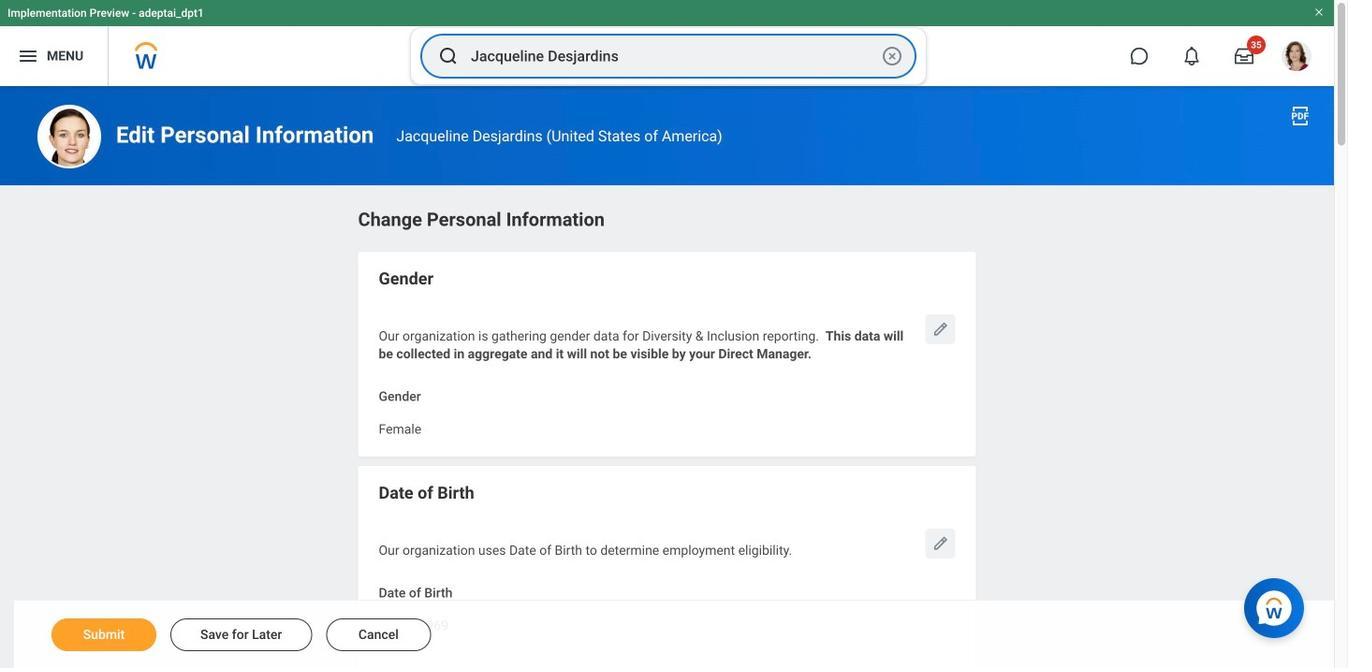 Task type: describe. For each thing, give the bounding box(es) containing it.
profile logan mcneil image
[[1282, 41, 1312, 75]]

edit image
[[931, 320, 950, 339]]

close environment banner image
[[1314, 7, 1325, 18]]

view printable version (pdf) image
[[1289, 105, 1312, 127]]

Search Workday  search field
[[471, 36, 877, 77]]

inbox large image
[[1235, 47, 1254, 66]]

employee's photo (jacqueline desjardins) image
[[37, 105, 101, 169]]

action bar region
[[14, 600, 1334, 669]]



Task type: vqa. For each thing, say whether or not it's contained in the screenshot.
"JUSTIFY" Icon at the left top of the page
yes



Task type: locate. For each thing, give the bounding box(es) containing it.
None text field
[[379, 410, 422, 443]]

None text field
[[379, 607, 448, 640]]

main content
[[0, 86, 1334, 669]]

jacqueline desjardins (united states of america) element
[[396, 127, 723, 145]]

justify image
[[17, 45, 39, 67]]

x circle image
[[881, 45, 904, 67]]

notifications large image
[[1183, 47, 1201, 66]]

None search field
[[410, 27, 927, 85]]

edit image
[[931, 535, 950, 553]]

search image
[[437, 45, 460, 67]]

banner
[[0, 0, 1334, 86]]

region
[[358, 205, 976, 669]]



